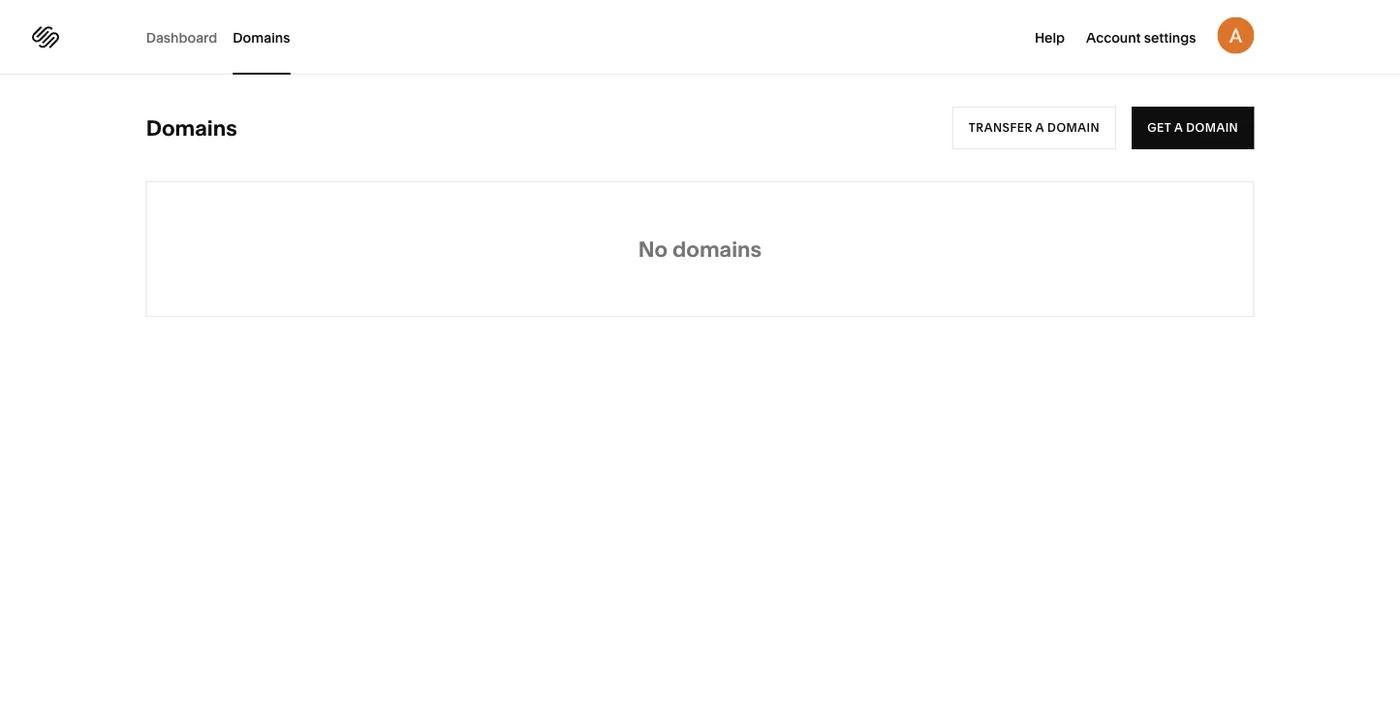 Task type: describe. For each thing, give the bounding box(es) containing it.
transfer
[[969, 121, 1033, 135]]

get
[[1148, 121, 1172, 135]]

domains button
[[233, 0, 290, 75]]

transfer a domain link
[[953, 107, 1117, 149]]

account
[[1087, 29, 1141, 46]]

account settings
[[1087, 29, 1197, 46]]

dashboard
[[146, 29, 217, 46]]

no domains
[[639, 236, 762, 262]]

domain for get a domain
[[1187, 121, 1239, 135]]

account settings link
[[1087, 27, 1197, 46]]

settings
[[1145, 29, 1197, 46]]

transfer a domain
[[969, 121, 1100, 135]]



Task type: vqa. For each thing, say whether or not it's contained in the screenshot.
Site notifications
no



Task type: locate. For each thing, give the bounding box(es) containing it.
1 a from the left
[[1036, 121, 1045, 135]]

domains right dashboard button
[[233, 29, 290, 46]]

domain right get
[[1187, 121, 1239, 135]]

a
[[1036, 121, 1045, 135], [1175, 121, 1184, 135]]

1 vertical spatial domains
[[146, 115, 237, 141]]

no
[[639, 236, 668, 262]]

tab list
[[146, 0, 306, 75]]

domain
[[1048, 121, 1100, 135], [1187, 121, 1239, 135]]

domains down dashboard button
[[146, 115, 237, 141]]

help
[[1035, 29, 1065, 46]]

domain for transfer a domain
[[1048, 121, 1100, 135]]

get a domain link
[[1132, 107, 1255, 149]]

0 vertical spatial domains
[[233, 29, 290, 46]]

domains
[[673, 236, 762, 262]]

a right get
[[1175, 121, 1184, 135]]

1 horizontal spatial domain
[[1187, 121, 1239, 135]]

1 horizontal spatial a
[[1175, 121, 1184, 135]]

a for transfer
[[1036, 121, 1045, 135]]

domains
[[233, 29, 290, 46], [146, 115, 237, 141]]

get a domain
[[1148, 121, 1239, 135]]

1 domain from the left
[[1048, 121, 1100, 135]]

0 horizontal spatial domain
[[1048, 121, 1100, 135]]

domains inside 'tab list'
[[233, 29, 290, 46]]

a right "transfer"
[[1036, 121, 1045, 135]]

0 horizontal spatial a
[[1036, 121, 1045, 135]]

domain right "transfer"
[[1048, 121, 1100, 135]]

2 a from the left
[[1175, 121, 1184, 135]]

help link
[[1035, 27, 1065, 46]]

tab list containing dashboard
[[146, 0, 306, 75]]

2 domain from the left
[[1187, 121, 1239, 135]]

dashboard button
[[146, 0, 217, 75]]

a for get
[[1175, 121, 1184, 135]]



